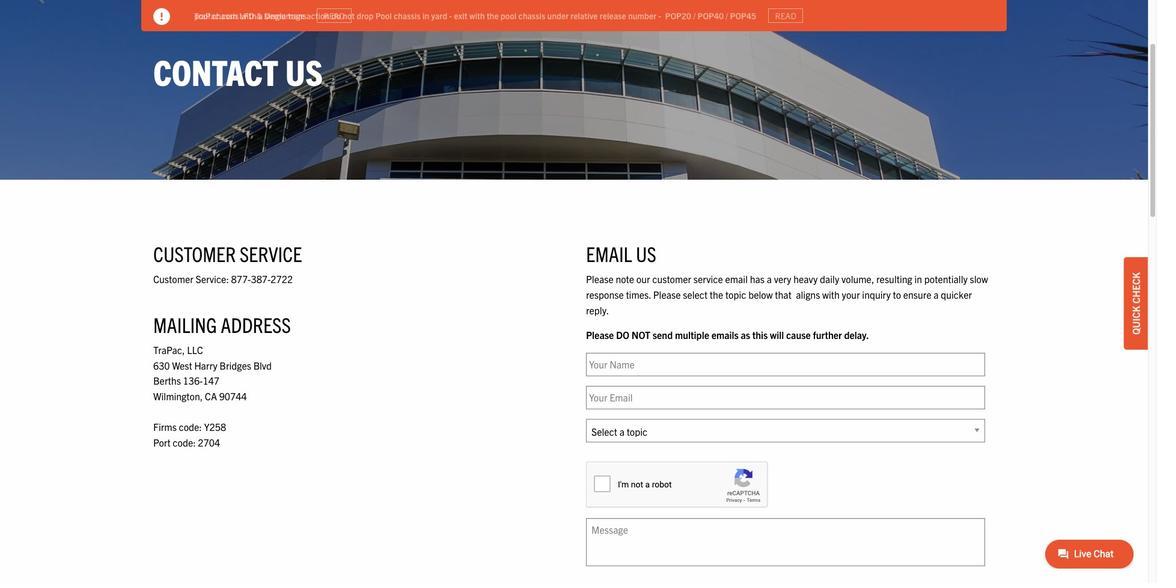Task type: vqa. For each thing, say whether or not it's contained in the screenshot.
the Actual corresponding to Steamship Line : ON Lloyds Code : 9708435
no



Task type: describe. For each thing, give the bounding box(es) containing it.
pool
[[376, 10, 392, 21]]

0 vertical spatial a
[[258, 10, 263, 21]]

2704
[[198, 436, 220, 448]]

berths
[[153, 375, 181, 387]]

90744
[[219, 390, 247, 402]]

2 pool from the left
[[501, 10, 517, 21]]

as
[[741, 329, 750, 341]]

firms code:  y258 port code:  2704
[[153, 421, 226, 448]]

inquiry
[[862, 288, 891, 301]]

2 chassis from the left
[[394, 10, 421, 21]]

firms
[[153, 421, 177, 433]]

2 - from the left
[[658, 10, 661, 21]]

delay.
[[844, 329, 869, 341]]

your
[[842, 288, 860, 301]]

has
[[750, 273, 765, 285]]

address
[[221, 311, 291, 337]]

reply.
[[586, 304, 609, 316]]

quick
[[1130, 306, 1142, 335]]

pop40
[[698, 10, 724, 21]]

check
[[1130, 272, 1142, 304]]

customer
[[652, 273, 691, 285]]

trapac, llc 630 west harry bridges blvd berths 136-147 wilmington, ca 90744
[[153, 344, 272, 402]]

in inside "please note our customer service email has a very heavy daily volume, resulting in potentially slow response times. please select the topic below that  aligns with your inquiry to ensure a quicker reply."
[[915, 273, 922, 285]]

contact us
[[153, 49, 323, 93]]

our
[[636, 273, 650, 285]]

topic
[[725, 288, 746, 301]]

1 vertical spatial a
[[767, 273, 772, 285]]

y258
[[204, 421, 226, 433]]

service:
[[196, 273, 229, 285]]

the inside "please note our customer service email has a very heavy daily volume, resulting in potentially slow response times. please select the topic below that  aligns with your inquiry to ensure a quicker reply."
[[710, 288, 723, 301]]

387-
[[251, 273, 271, 285]]

quicker
[[941, 288, 972, 301]]

not
[[343, 10, 355, 21]]

bridges
[[220, 359, 251, 371]]

quick check link
[[1124, 257, 1148, 350]]

slow
[[970, 273, 988, 285]]

times.
[[626, 288, 651, 301]]

west
[[172, 359, 192, 371]]

136-
[[183, 375, 203, 387]]

1 horizontal spatial with
[[469, 10, 485, 21]]

service
[[694, 273, 723, 285]]

do
[[331, 10, 341, 21]]

2722
[[271, 273, 293, 285]]

pop20
[[665, 10, 691, 21]]

not
[[632, 329, 650, 341]]

please do not send multiple emails as this will cause further delay.
[[586, 329, 869, 341]]

under
[[547, 10, 569, 21]]

please note our customer service email has a very heavy daily volume, resulting in potentially slow response times. please select the topic below that  aligns with your inquiry to ensure a quicker reply.
[[586, 273, 988, 316]]

customer for customer service
[[153, 241, 236, 266]]

630
[[153, 359, 170, 371]]

ensure
[[903, 288, 931, 301]]

harry
[[194, 359, 217, 371]]

2 / from the left
[[726, 10, 728, 21]]

response
[[586, 288, 624, 301]]

single
[[265, 10, 286, 21]]

that
[[775, 288, 792, 301]]

Your Email text field
[[586, 386, 985, 409]]

1 - from the left
[[449, 10, 452, 21]]

service
[[240, 241, 302, 266]]

lfd
[[239, 10, 254, 21]]

customer for customer service: 877-387-2722
[[153, 273, 193, 285]]

quick check
[[1130, 272, 1142, 335]]

volume,
[[841, 273, 874, 285]]

0 horizontal spatial in
[[422, 10, 429, 21]]

0 vertical spatial the
[[487, 10, 499, 21]]



Task type: locate. For each thing, give the bounding box(es) containing it.
email
[[725, 273, 748, 285]]

us up the our
[[636, 241, 656, 266]]

with left single
[[241, 10, 256, 21]]

do
[[616, 329, 629, 341]]

a right has
[[767, 273, 772, 285]]

release
[[600, 10, 626, 21]]

port
[[153, 436, 171, 448]]

read right pop45
[[775, 10, 796, 21]]

1 horizontal spatial the
[[710, 288, 723, 301]]

- right number
[[658, 10, 661, 21]]

us for email us
[[636, 241, 656, 266]]

trapac.com lfd & demurrage
[[194, 10, 305, 21]]

1 customer from the top
[[153, 241, 236, 266]]

read link right pop45
[[768, 8, 803, 23]]

heavy
[[794, 273, 818, 285]]

to
[[893, 288, 901, 301]]

0 horizontal spatial the
[[487, 10, 499, 21]]

1 horizontal spatial pool
[[501, 10, 517, 21]]

the down "service" on the top of the page
[[710, 288, 723, 301]]

pool right solid icon
[[194, 10, 210, 21]]

customer left service:
[[153, 273, 193, 285]]

chassis left under
[[518, 10, 545, 21]]

us for contact us
[[285, 49, 323, 93]]

0 horizontal spatial chassis
[[212, 10, 239, 21]]

1 chassis from the left
[[212, 10, 239, 21]]

potentially
[[924, 273, 968, 285]]

Your Name text field
[[586, 353, 985, 376]]

read
[[324, 10, 345, 21], [775, 10, 796, 21]]

contact
[[153, 49, 278, 93]]

with
[[241, 10, 256, 21], [469, 10, 485, 21], [822, 288, 840, 301]]

pool chassis with a single transaction  do not drop pool chassis in yard -  exit with the pool chassis under relative release number -  pop20 / pop40 / pop45
[[194, 10, 756, 21]]

/ left pop40
[[693, 10, 696, 21]]

chassis
[[212, 10, 239, 21], [394, 10, 421, 21], [518, 10, 545, 21]]

transaction
[[288, 10, 329, 21]]

please left do
[[586, 329, 614, 341]]

further
[[813, 329, 842, 341]]

2 read link from the left
[[768, 8, 803, 23]]

3 chassis from the left
[[518, 10, 545, 21]]

in
[[422, 10, 429, 21], [915, 273, 922, 285]]

a
[[258, 10, 263, 21], [767, 273, 772, 285], [934, 288, 939, 301]]

resulting
[[876, 273, 912, 285]]

0 horizontal spatial us
[[285, 49, 323, 93]]

read link for pool chassis with a single transaction  do not drop pool chassis in yard -  exit with the pool chassis under relative release number -  pop20 / pop40 / pop45
[[768, 8, 803, 23]]

1 horizontal spatial read link
[[768, 8, 803, 23]]

0 horizontal spatial /
[[693, 10, 696, 21]]

0 horizontal spatial -
[[449, 10, 452, 21]]

please down customer
[[653, 288, 681, 301]]

1 vertical spatial please
[[653, 288, 681, 301]]

1 pool from the left
[[194, 10, 210, 21]]

1 horizontal spatial /
[[726, 10, 728, 21]]

chassis left lfd
[[212, 10, 239, 21]]

1 horizontal spatial us
[[636, 241, 656, 266]]

0 vertical spatial customer
[[153, 241, 236, 266]]

the right exit
[[487, 10, 499, 21]]

2 horizontal spatial with
[[822, 288, 840, 301]]

daily
[[820, 273, 839, 285]]

with down "daily" on the top of the page
[[822, 288, 840, 301]]

0 vertical spatial in
[[422, 10, 429, 21]]

llc
[[187, 344, 203, 356]]

147
[[203, 375, 219, 387]]

1 vertical spatial customer
[[153, 273, 193, 285]]

send
[[653, 329, 673, 341]]

Message text field
[[586, 518, 985, 566]]

trapac.com
[[194, 10, 237, 21]]

customer up service:
[[153, 241, 236, 266]]

2 horizontal spatial chassis
[[518, 10, 545, 21]]

trapac,
[[153, 344, 185, 356]]

exit
[[454, 10, 467, 21]]

customer service: 877-387-2722
[[153, 273, 293, 285]]

- left exit
[[449, 10, 452, 21]]

0 vertical spatial please
[[586, 273, 614, 285]]

ca
[[205, 390, 217, 402]]

1 vertical spatial us
[[636, 241, 656, 266]]

code: right port
[[173, 436, 196, 448]]

below
[[748, 288, 773, 301]]

mailing
[[153, 311, 217, 337]]

0 horizontal spatial pool
[[194, 10, 210, 21]]

please up response
[[586, 273, 614, 285]]

pop45
[[730, 10, 756, 21]]

pool right exit
[[501, 10, 517, 21]]

read left 'drop'
[[324, 10, 345, 21]]

read link
[[317, 8, 352, 23], [768, 8, 803, 23]]

chassis right pool
[[394, 10, 421, 21]]

read link left 'drop'
[[317, 8, 352, 23]]

code:
[[179, 421, 202, 433], [173, 436, 196, 448]]

/
[[693, 10, 696, 21], [726, 10, 728, 21]]

blvd
[[253, 359, 272, 371]]

877-
[[231, 273, 251, 285]]

note
[[616, 273, 634, 285]]

please
[[586, 273, 614, 285], [653, 288, 681, 301], [586, 329, 614, 341]]

customer
[[153, 241, 236, 266], [153, 273, 193, 285]]

1 / from the left
[[693, 10, 696, 21]]

1 horizontal spatial read
[[775, 10, 796, 21]]

drop
[[357, 10, 374, 21]]

1 vertical spatial the
[[710, 288, 723, 301]]

a right lfd
[[258, 10, 263, 21]]

mailing address
[[153, 311, 291, 337]]

in left the yard
[[422, 10, 429, 21]]

this
[[752, 329, 768, 341]]

select
[[683, 288, 708, 301]]

-
[[449, 10, 452, 21], [658, 10, 661, 21]]

multiple
[[675, 329, 709, 341]]

customer service
[[153, 241, 302, 266]]

code: up 2704
[[179, 421, 202, 433]]

emails
[[711, 329, 739, 341]]

0 horizontal spatial read link
[[317, 8, 352, 23]]

1 vertical spatial code:
[[173, 436, 196, 448]]

wilmington,
[[153, 390, 203, 402]]

1 horizontal spatial chassis
[[394, 10, 421, 21]]

please for our
[[586, 273, 614, 285]]

1 horizontal spatial in
[[915, 273, 922, 285]]

1 horizontal spatial a
[[767, 273, 772, 285]]

2 vertical spatial please
[[586, 329, 614, 341]]

the
[[487, 10, 499, 21], [710, 288, 723, 301]]

2 read from the left
[[775, 10, 796, 21]]

read for trapac.com lfd & demurrage
[[324, 10, 345, 21]]

with inside "please note our customer service email has a very heavy daily volume, resulting in potentially slow response times. please select the topic below that  aligns with your inquiry to ensure a quicker reply."
[[822, 288, 840, 301]]

with right exit
[[469, 10, 485, 21]]

in up ensure
[[915, 273, 922, 285]]

pool
[[194, 10, 210, 21], [501, 10, 517, 21]]

read for pool chassis with a single transaction  do not drop pool chassis in yard -  exit with the pool chassis under relative release number -  pop20 / pop40 / pop45
[[775, 10, 796, 21]]

yard
[[431, 10, 447, 21]]

cause
[[786, 329, 811, 341]]

2 customer from the top
[[153, 273, 193, 285]]

email
[[586, 241, 632, 266]]

please for not
[[586, 329, 614, 341]]

very
[[774, 273, 791, 285]]

relative
[[571, 10, 598, 21]]

0 vertical spatial code:
[[179, 421, 202, 433]]

a down the 'potentially' on the right of page
[[934, 288, 939, 301]]

&
[[256, 10, 262, 21]]

1 horizontal spatial -
[[658, 10, 661, 21]]

2 horizontal spatial a
[[934, 288, 939, 301]]

demurrage
[[264, 10, 305, 21]]

2 vertical spatial a
[[934, 288, 939, 301]]

/ left pop45
[[726, 10, 728, 21]]

number
[[628, 10, 656, 21]]

0 horizontal spatial with
[[241, 10, 256, 21]]

1 vertical spatial in
[[915, 273, 922, 285]]

1 read from the left
[[324, 10, 345, 21]]

read link for trapac.com lfd & demurrage
[[317, 8, 352, 23]]

email us
[[586, 241, 656, 266]]

solid image
[[153, 8, 170, 25]]

0 horizontal spatial a
[[258, 10, 263, 21]]

1 read link from the left
[[317, 8, 352, 23]]

0 vertical spatial us
[[285, 49, 323, 93]]

will
[[770, 329, 784, 341]]

us down transaction
[[285, 49, 323, 93]]

us
[[285, 49, 323, 93], [636, 241, 656, 266]]

0 horizontal spatial read
[[324, 10, 345, 21]]



